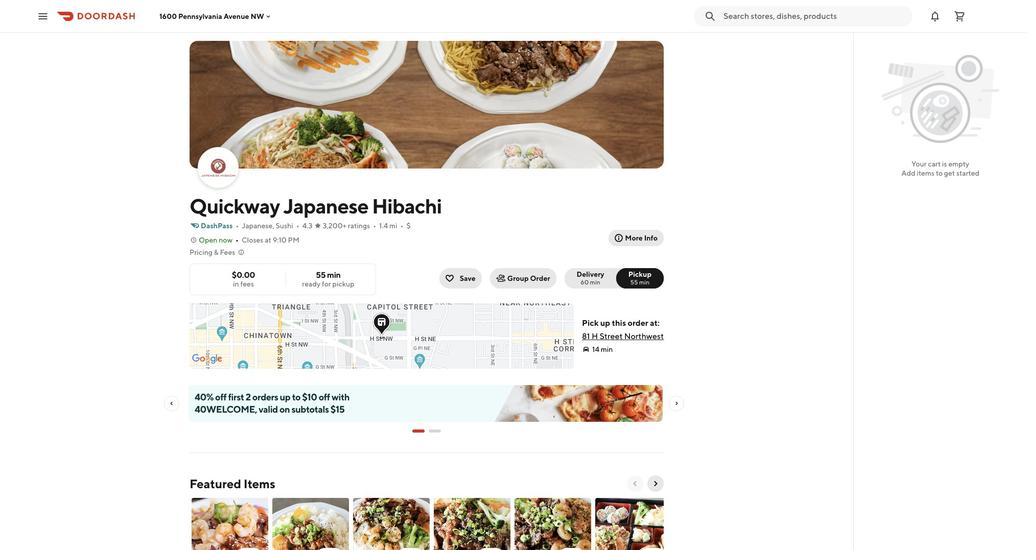 Task type: describe. For each thing, give the bounding box(es) containing it.
your
[[912, 160, 927, 168]]

ready
[[302, 280, 321, 288]]

for
[[322, 280, 331, 288]]

$
[[407, 222, 411, 230]]

in
[[233, 280, 239, 288]]

81
[[582, 332, 590, 341]]

1.4 mi • $
[[379, 222, 411, 230]]

items
[[244, 477, 275, 491]]

$0.00 in fees
[[232, 270, 255, 288]]

map region
[[87, 217, 610, 479]]

hibachi
[[372, 194, 442, 218]]

open now
[[199, 236, 233, 244]]

dashpass
[[201, 222, 233, 230]]

this
[[612, 318, 626, 328]]

40%
[[195, 392, 214, 403]]

• left $
[[401, 222, 404, 230]]

pickup
[[629, 270, 652, 279]]

featured items
[[190, 477, 275, 491]]

on
[[280, 404, 290, 415]]

japanese,
[[242, 222, 274, 230]]

quickway
[[190, 194, 280, 218]]

beef & shrimp image
[[515, 498, 591, 551]]

more info button
[[609, 230, 664, 246]]

55 inside pickup 55 min
[[631, 279, 638, 286]]

mi
[[390, 222, 398, 230]]

now
[[219, 236, 233, 244]]

add item to cart image for 'bento chicken' image
[[646, 549, 660, 551]]

avenue
[[224, 12, 249, 20]]

japanese
[[283, 194, 369, 218]]

60
[[581, 279, 589, 286]]

northwest
[[625, 332, 664, 341]]

81 h street northwest link
[[582, 332, 664, 341]]

14 min
[[592, 346, 613, 354]]

• closes at 9:10 pm
[[236, 236, 300, 244]]

55 inside "55 min ready for pickup"
[[316, 270, 326, 280]]

delivery 60 min
[[577, 270, 605, 286]]

order
[[530, 275, 550, 283]]

pricing & fees
[[190, 248, 235, 257]]

add item to cart image for the chicken & beef image in the bottom left of the page
[[484, 549, 498, 551]]

group order
[[508, 275, 550, 283]]

first
[[228, 392, 244, 403]]

orders
[[252, 392, 278, 403]]

pickup 55 min
[[629, 270, 652, 286]]

• down quickway
[[236, 222, 239, 230]]

fees
[[220, 248, 235, 257]]

0 items, open order cart image
[[954, 10, 966, 22]]

at:
[[650, 318, 660, 328]]

pennsylvania
[[178, 12, 222, 20]]

closes
[[242, 236, 263, 244]]

info
[[644, 234, 658, 242]]

min inside delivery 60 min
[[590, 279, 601, 286]]

group order button
[[490, 268, 556, 289]]

9:10
[[273, 236, 287, 244]]

save button
[[439, 268, 482, 289]]

pm
[[288, 236, 300, 244]]

to for get
[[936, 169, 943, 177]]

is
[[943, 160, 947, 168]]

your cart is empty add items to get started
[[902, 160, 980, 177]]

at
[[265, 236, 271, 244]]

40welcome,
[[195, 404, 257, 415]]

cart
[[928, 160, 941, 168]]

ratings
[[348, 222, 370, 230]]

save
[[460, 275, 476, 283]]



Task type: vqa. For each thing, say whether or not it's contained in the screenshot.
11 related to Mon
no



Task type: locate. For each thing, give the bounding box(es) containing it.
0 horizontal spatial to
[[292, 392, 301, 403]]

pick up this order at: 81 h street northwest
[[582, 318, 664, 341]]

more
[[625, 234, 643, 242]]

3,200+
[[323, 222, 347, 230]]

0 horizontal spatial up
[[280, 392, 291, 403]]

to inside 40% off first 2 orders up to $10 off with 40welcome, valid on subtotals $15
[[292, 392, 301, 403]]

to inside your cart is empty add items to get started
[[936, 169, 943, 177]]

• left "1.4"
[[373, 222, 376, 230]]

$10
[[302, 392, 317, 403]]

0 horizontal spatial off
[[215, 392, 227, 403]]

featured items heading
[[190, 476, 275, 492]]

min inside "55 min ready for pickup"
[[327, 270, 341, 280]]

3,200+ ratings •
[[323, 222, 376, 230]]

get
[[945, 169, 955, 177]]

1 add item to cart image from the left
[[323, 549, 337, 551]]

add item to cart image
[[323, 549, 337, 551], [404, 549, 418, 551], [484, 549, 498, 551], [565, 549, 579, 551]]

1600 pennsylvania avenue nw
[[159, 12, 264, 20]]

1 horizontal spatial to
[[936, 169, 943, 177]]

to for $10
[[292, 392, 301, 403]]

0 horizontal spatial add item to cart image
[[242, 549, 256, 551]]

$15
[[331, 404, 345, 415]]

•
[[236, 222, 239, 230], [296, 222, 299, 230], [373, 222, 376, 230], [401, 222, 404, 230], [236, 236, 239, 244]]

sushi
[[276, 222, 293, 230]]

dashpass •
[[201, 222, 239, 230]]

None radio
[[565, 268, 623, 289], [616, 268, 664, 289], [565, 268, 623, 289], [616, 268, 664, 289]]

h
[[592, 332, 598, 341]]

2 off from the left
[[319, 392, 330, 403]]

• left 4.3
[[296, 222, 299, 230]]

chicken image
[[272, 498, 349, 551]]

add
[[902, 169, 916, 177]]

japanese, sushi
[[242, 222, 293, 230]]

order
[[628, 318, 649, 328]]

add item to cart image for beef & shrimp image
[[565, 549, 579, 551]]

bento chicken image
[[596, 498, 672, 551]]

55 left pickup
[[316, 270, 326, 280]]

pricing
[[190, 248, 213, 257]]

with
[[332, 392, 350, 403]]

55
[[316, 270, 326, 280], [631, 279, 638, 286]]

select promotional banner element
[[413, 422, 441, 441]]

4 add item to cart image from the left
[[565, 549, 579, 551]]

chicken & shrimp image
[[192, 498, 268, 551]]

• right now
[[236, 236, 239, 244]]

min inside pickup 55 min
[[639, 279, 650, 286]]

add item to cart image
[[242, 549, 256, 551], [646, 549, 660, 551]]

valid
[[259, 404, 278, 415]]

0 vertical spatial up
[[601, 318, 610, 328]]

1600 pennsylvania avenue nw button
[[159, 12, 272, 20]]

delivery
[[577, 270, 605, 279]]

powered by google image
[[192, 354, 222, 364]]

1.4
[[379, 222, 388, 230]]

min up order
[[639, 279, 650, 286]]

fees
[[240, 280, 254, 288]]

group
[[508, 275, 529, 283]]

quickway japanese hibachi image
[[190, 41, 664, 169], [199, 148, 238, 187]]

next button of carousel image
[[652, 480, 660, 488]]

40% off first 2 orders up to $10 off with 40welcome, valid on subtotals $15
[[195, 392, 350, 415]]

Store search: begin typing to search for stores available on DoorDash text field
[[724, 10, 907, 22]]

2 add item to cart image from the left
[[404, 549, 418, 551]]

open menu image
[[37, 10, 49, 22]]

up up on
[[280, 392, 291, 403]]

to left the get
[[936, 169, 943, 177]]

1 horizontal spatial add item to cart image
[[646, 549, 660, 551]]

1 vertical spatial to
[[292, 392, 301, 403]]

55 up order
[[631, 279, 638, 286]]

street
[[600, 332, 623, 341]]

nw
[[251, 12, 264, 20]]

1 horizontal spatial 55
[[631, 279, 638, 286]]

to left $10
[[292, 392, 301, 403]]

to
[[936, 169, 943, 177], [292, 392, 301, 403]]

55 min ready for pickup
[[302, 270, 355, 288]]

off right $10
[[319, 392, 330, 403]]

min right 14
[[601, 346, 613, 354]]

2 add item to cart image from the left
[[646, 549, 660, 551]]

up inside 40% off first 2 orders up to $10 off with 40welcome, valid on subtotals $15
[[280, 392, 291, 403]]

1600
[[159, 12, 177, 20]]

min
[[327, 270, 341, 280], [590, 279, 601, 286], [639, 279, 650, 286], [601, 346, 613, 354]]

open
[[199, 236, 217, 244]]

4.3
[[303, 222, 313, 230]]

previous button of carousel image
[[631, 480, 640, 488]]

quickway japanese hibachi
[[190, 194, 442, 218]]

order methods option group
[[565, 268, 664, 289]]

add item to cart image for chicken image
[[323, 549, 337, 551]]

chicken, beef, & shrimp image
[[353, 498, 430, 551]]

$0.00
[[232, 270, 255, 280]]

3 add item to cart image from the left
[[484, 549, 498, 551]]

1 horizontal spatial off
[[319, 392, 330, 403]]

0 vertical spatial to
[[936, 169, 943, 177]]

subtotals
[[292, 404, 329, 415]]

1 vertical spatial up
[[280, 392, 291, 403]]

add item to cart image for the chicken, beef, & shrimp image
[[404, 549, 418, 551]]

&
[[214, 248, 219, 257]]

up
[[601, 318, 610, 328], [280, 392, 291, 403]]

notification bell image
[[929, 10, 942, 22]]

2
[[246, 392, 251, 403]]

1 off from the left
[[215, 392, 227, 403]]

off up 40welcome,
[[215, 392, 227, 403]]

featured
[[190, 477, 241, 491]]

add item to cart image for chicken & shrimp image
[[242, 549, 256, 551]]

1 horizontal spatial up
[[601, 318, 610, 328]]

off
[[215, 392, 227, 403], [319, 392, 330, 403]]

min right ready
[[327, 270, 341, 280]]

0 horizontal spatial 55
[[316, 270, 326, 280]]

up left this
[[601, 318, 610, 328]]

up inside pick up this order at: 81 h street northwest
[[601, 318, 610, 328]]

pick
[[582, 318, 599, 328]]

chicken & beef image
[[434, 498, 511, 551]]

started
[[957, 169, 980, 177]]

pricing & fees button
[[190, 247, 246, 258]]

14
[[592, 346, 600, 354]]

1 add item to cart image from the left
[[242, 549, 256, 551]]

pickup
[[333, 280, 355, 288]]

more info
[[625, 234, 658, 242]]

min right '60' at bottom
[[590, 279, 601, 286]]

items
[[917, 169, 935, 177]]

empty
[[949, 160, 970, 168]]



